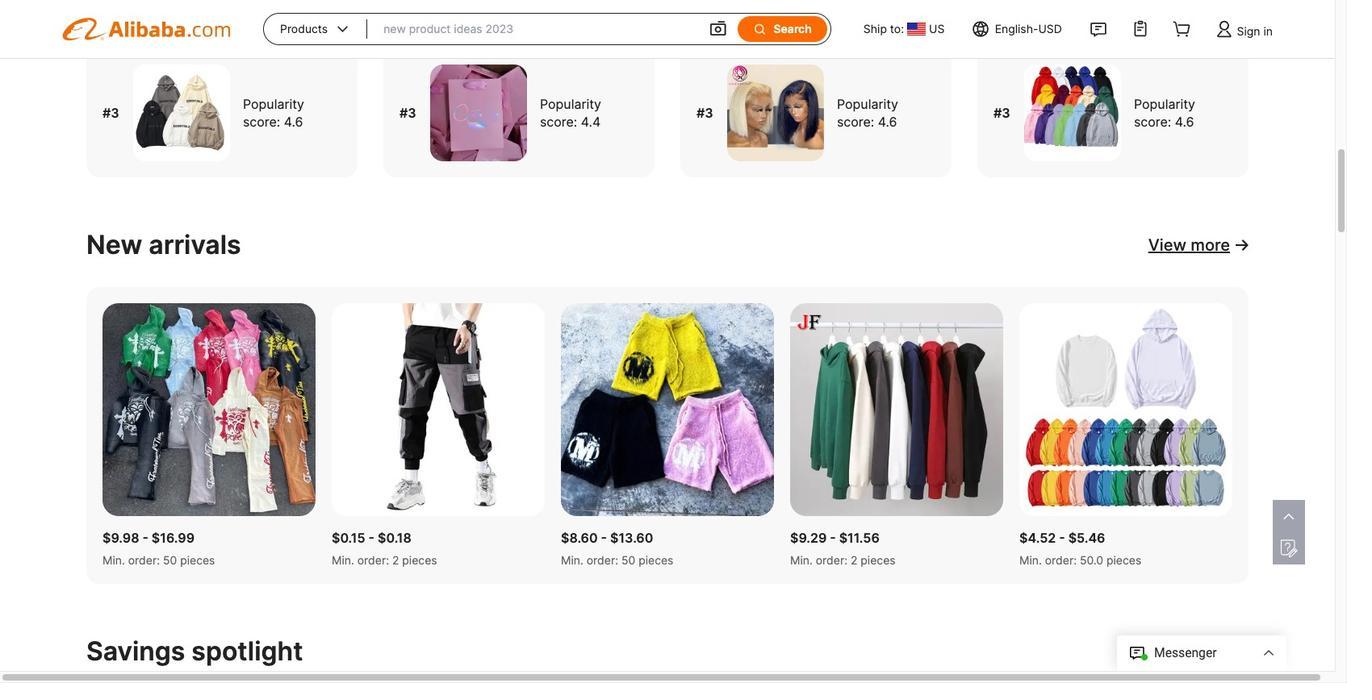 Task type: describe. For each thing, give the bounding box(es) containing it.
2 popularity score: 4.6 from the left
[[837, 96, 899, 130]]

2 for $11.56
[[851, 554, 858, 568]]

1 #3 from the left
[[103, 105, 119, 121]]

$0.15
[[332, 530, 365, 547]]


[[334, 21, 351, 37]]

4.4
[[581, 114, 601, 130]]

2 4.6 from the left
[[878, 114, 897, 130]]

$8.60 - $13.60 min. order: 50 pieces
[[561, 530, 674, 568]]

- for $0.15
[[369, 530, 375, 547]]

pieces for $0.15 - $0.18
[[402, 554, 437, 568]]

to:
[[891, 22, 904, 36]]

2 #3 from the left
[[400, 105, 416, 121]]

order: for $9.29
[[816, 554, 848, 568]]

ship
[[864, 22, 887, 36]]

$9.29 - $11.56 min. order: 2 pieces
[[791, 530, 896, 568]]

savings
[[86, 636, 185, 668]]

$9.29
[[791, 530, 827, 547]]

2 popularity from the left
[[540, 96, 602, 112]]

1 popularity score: 4.6 from the left
[[243, 96, 304, 130]]

order: for $9.98
[[128, 554, 160, 568]]

50.0
[[1080, 554, 1104, 568]]

3 popularity score: 4.6 from the left
[[1134, 96, 1196, 130]]

pieces for $9.29 - $11.56
[[861, 554, 896, 568]]

2 view from the top
[[1149, 643, 1187, 662]]

2 for $0.18
[[392, 554, 399, 568]]

1 score: from the left
[[243, 114, 280, 130]]

pieces for $9.98 - $16.99
[[180, 554, 215, 568]]

products
[[280, 22, 328, 36]]

english-usd
[[995, 22, 1062, 36]]

3 popularity from the left
[[837, 96, 899, 112]]

min. for $9.29 - $11.56
[[791, 554, 813, 568]]

score: inside popularity score: 4.4
[[540, 114, 578, 130]]

popularity score: 4.4
[[540, 96, 602, 130]]

- for $8.60
[[601, 530, 607, 547]]

$13.60
[[610, 530, 654, 547]]

savings spotlight
[[86, 636, 303, 668]]


[[709, 19, 728, 39]]

$5.46
[[1069, 530, 1106, 547]]

min. for $4.52 - $5.46
[[1020, 554, 1042, 568]]

new product ideas 2023 text field
[[384, 15, 693, 44]]

3 4.6 from the left
[[1175, 114, 1195, 130]]

$4.52 - $5.46 min. order: 50.0 pieces
[[1020, 530, 1142, 568]]

2 more from the top
[[1191, 643, 1231, 662]]

4 #3 from the left
[[994, 105, 1011, 121]]

50 for $13.60
[[622, 554, 636, 568]]

$8.60
[[561, 530, 598, 547]]

arrivals
[[149, 229, 241, 261]]

$4.52
[[1020, 530, 1056, 547]]



Task type: locate. For each thing, give the bounding box(es) containing it.
order: down $8.60
[[587, 554, 619, 568]]

2 inside $9.29 - $11.56 min. order: 2 pieces
[[851, 554, 858, 568]]

pieces inside $9.29 - $11.56 min. order: 2 pieces
[[861, 554, 896, 568]]

- right '$9.98'
[[142, 530, 148, 547]]

5 order: from the left
[[1045, 554, 1077, 568]]

3 #3 from the left
[[697, 105, 714, 121]]

2 horizontal spatial 4.6
[[1175, 114, 1195, 130]]

2 50 from the left
[[622, 554, 636, 568]]

2 view more from the top
[[1149, 643, 1231, 662]]

$0.18
[[378, 530, 412, 547]]

2 horizontal spatial popularity score: 4.6
[[1134, 96, 1196, 130]]

in
[[1264, 24, 1273, 38]]

4 pieces from the left
[[861, 554, 896, 568]]

min. inside "$8.60 - $13.60 min. order: 50 pieces"
[[561, 554, 584, 568]]

$0.15 - $0.18 min. order: 2 pieces
[[332, 530, 437, 568]]

usd
[[1039, 22, 1062, 36]]

2 2 from the left
[[851, 554, 858, 568]]

- inside $9.98 - $16.99 min. order: 50 pieces
[[142, 530, 148, 547]]

min. down the $4.52 on the right of page
[[1020, 554, 1042, 568]]

0 horizontal spatial 50
[[163, 554, 177, 568]]

2 score: from the left
[[540, 114, 578, 130]]

order: inside "$8.60 - $13.60 min. order: 50 pieces"
[[587, 554, 619, 568]]

order: for $4.52
[[1045, 554, 1077, 568]]

min. inside $4.52 - $5.46 min. order: 50.0 pieces
[[1020, 554, 1042, 568]]

2 inside $0.15 - $0.18 min. order: 2 pieces
[[392, 554, 399, 568]]

spotlight
[[192, 636, 303, 668]]

1 vertical spatial view
[[1149, 643, 1187, 662]]

1 more from the top
[[1191, 236, 1231, 255]]

sign in
[[1237, 24, 1273, 38]]

-
[[142, 530, 148, 547], [369, 530, 375, 547], [601, 530, 607, 547], [830, 530, 836, 547], [1060, 530, 1066, 547]]

1 pieces from the left
[[180, 554, 215, 568]]

1 popularity from the left
[[243, 96, 304, 112]]

order: for $0.15
[[358, 554, 389, 568]]

50 down $13.60
[[622, 554, 636, 568]]

pieces down $11.56
[[861, 554, 896, 568]]

3 score: from the left
[[837, 114, 875, 130]]

2 pieces from the left
[[402, 554, 437, 568]]

pieces for $4.52 - $5.46
[[1107, 554, 1142, 568]]

 search
[[753, 22, 812, 36]]

pieces
[[180, 554, 215, 568], [402, 554, 437, 568], [639, 554, 674, 568], [861, 554, 896, 568], [1107, 554, 1142, 568]]

min. down $8.60
[[561, 554, 584, 568]]

5 - from the left
[[1060, 530, 1066, 547]]

order: down $9.29
[[816, 554, 848, 568]]

order: inside $0.15 - $0.18 min. order: 2 pieces
[[358, 554, 389, 568]]

1 horizontal spatial popularity score: 4.6
[[837, 96, 899, 130]]

pieces down the $0.18
[[402, 554, 437, 568]]

50 down $16.99
[[163, 554, 177, 568]]

products 
[[280, 21, 351, 37]]

min. inside $0.15 - $0.18 min. order: 2 pieces
[[332, 554, 354, 568]]

order: inside $9.98 - $16.99 min. order: 50 pieces
[[128, 554, 160, 568]]

50 inside $9.98 - $16.99 min. order: 50 pieces
[[163, 554, 177, 568]]

4 order: from the left
[[816, 554, 848, 568]]

0 horizontal spatial popularity score: 4.6
[[243, 96, 304, 130]]

new arrivals
[[86, 229, 241, 261]]

1 vertical spatial more
[[1191, 643, 1231, 662]]

pieces inside $4.52 - $5.46 min. order: 50.0 pieces
[[1107, 554, 1142, 568]]

min. down $9.29
[[791, 554, 813, 568]]

score:
[[243, 114, 280, 130], [540, 114, 578, 130], [837, 114, 875, 130], [1134, 114, 1172, 130]]

search
[[774, 22, 812, 36]]

- right $8.60
[[601, 530, 607, 547]]

min. for $8.60 - $13.60
[[561, 554, 584, 568]]

- inside $9.29 - $11.56 min. order: 2 pieces
[[830, 530, 836, 547]]

2 down $11.56
[[851, 554, 858, 568]]

min. down '$9.98'
[[103, 554, 125, 568]]

us
[[929, 22, 945, 36]]

$9.98 - $16.99 min. order: 50 pieces
[[103, 530, 215, 568]]

5 pieces from the left
[[1107, 554, 1142, 568]]

pieces down $13.60
[[639, 554, 674, 568]]

order: down '$9.98'
[[128, 554, 160, 568]]

#3
[[103, 105, 119, 121], [400, 105, 416, 121], [697, 105, 714, 121], [994, 105, 1011, 121]]

pieces inside "$8.60 - $13.60 min. order: 50 pieces"
[[639, 554, 674, 568]]

- for $9.98
[[142, 530, 148, 547]]

$16.99
[[152, 530, 195, 547]]

$9.98
[[103, 530, 139, 547]]

1 horizontal spatial 50
[[622, 554, 636, 568]]

order: inside $9.29 - $11.56 min. order: 2 pieces
[[816, 554, 848, 568]]

1 horizontal spatial 2
[[851, 554, 858, 568]]

view more
[[1149, 236, 1231, 255], [1149, 643, 1231, 662]]

pieces right 50.0
[[1107, 554, 1142, 568]]

order: for $8.60
[[587, 554, 619, 568]]

50 for $16.99
[[163, 554, 177, 568]]

pieces for $8.60 - $13.60
[[639, 554, 674, 568]]

2 down the $0.18
[[392, 554, 399, 568]]

3 pieces from the left
[[639, 554, 674, 568]]

order: left 50.0
[[1045, 554, 1077, 568]]

- inside $0.15 - $0.18 min. order: 2 pieces
[[369, 530, 375, 547]]

4.6
[[284, 114, 303, 130], [878, 114, 897, 130], [1175, 114, 1195, 130]]

1 view from the top
[[1149, 236, 1187, 255]]

popularity score: 4.6
[[243, 96, 304, 130], [837, 96, 899, 130], [1134, 96, 1196, 130]]

1 4.6 from the left
[[284, 114, 303, 130]]

- right $0.15
[[369, 530, 375, 547]]

order:
[[128, 554, 160, 568], [358, 554, 389, 568], [587, 554, 619, 568], [816, 554, 848, 568], [1045, 554, 1077, 568]]

5 min. from the left
[[1020, 554, 1042, 568]]

50
[[163, 554, 177, 568], [622, 554, 636, 568]]

- inside $4.52 - $5.46 min. order: 50.0 pieces
[[1060, 530, 1066, 547]]

new
[[86, 229, 142, 261]]

0 horizontal spatial 4.6
[[284, 114, 303, 130]]

$11.56
[[839, 530, 880, 547]]

min. inside $9.29 - $11.56 min. order: 2 pieces
[[791, 554, 813, 568]]

min. down $0.15
[[332, 554, 354, 568]]

0 vertical spatial more
[[1191, 236, 1231, 255]]

- right $9.29
[[830, 530, 836, 547]]

min.
[[103, 554, 125, 568], [332, 554, 354, 568], [561, 554, 584, 568], [791, 554, 813, 568], [1020, 554, 1042, 568]]

2 order: from the left
[[358, 554, 389, 568]]


[[753, 22, 767, 36]]

view
[[1149, 236, 1187, 255], [1149, 643, 1187, 662]]

1 50 from the left
[[163, 554, 177, 568]]

2 - from the left
[[369, 530, 375, 547]]

0 vertical spatial view
[[1149, 236, 1187, 255]]

1 - from the left
[[142, 530, 148, 547]]

sign
[[1237, 24, 1261, 38]]

3 order: from the left
[[587, 554, 619, 568]]

pieces down $16.99
[[180, 554, 215, 568]]

- for $9.29
[[830, 530, 836, 547]]

pieces inside $9.98 - $16.99 min. order: 50 pieces
[[180, 554, 215, 568]]

1 order: from the left
[[128, 554, 160, 568]]

0 horizontal spatial 2
[[392, 554, 399, 568]]

3 - from the left
[[601, 530, 607, 547]]

4 popularity from the left
[[1134, 96, 1196, 112]]

1 vertical spatial view more
[[1149, 643, 1231, 662]]

pieces inside $0.15 - $0.18 min. order: 2 pieces
[[402, 554, 437, 568]]

1 min. from the left
[[103, 554, 125, 568]]

1 view more from the top
[[1149, 236, 1231, 255]]

- inside "$8.60 - $13.60 min. order: 50 pieces"
[[601, 530, 607, 547]]

3 min. from the left
[[561, 554, 584, 568]]

min. for $0.15 - $0.18
[[332, 554, 354, 568]]

1 2 from the left
[[392, 554, 399, 568]]

ship to:
[[864, 22, 904, 36]]

min. inside $9.98 - $16.99 min. order: 50 pieces
[[103, 554, 125, 568]]

more
[[1191, 236, 1231, 255], [1191, 643, 1231, 662]]

4 min. from the left
[[791, 554, 813, 568]]

2 min. from the left
[[332, 554, 354, 568]]

english-
[[995, 22, 1039, 36]]

4 - from the left
[[830, 530, 836, 547]]

4 score: from the left
[[1134, 114, 1172, 130]]

order: inside $4.52 - $5.46 min. order: 50.0 pieces
[[1045, 554, 1077, 568]]

- for $4.52
[[1060, 530, 1066, 547]]

0 vertical spatial view more
[[1149, 236, 1231, 255]]

2
[[392, 554, 399, 568], [851, 554, 858, 568]]

min. for $9.98 - $16.99
[[103, 554, 125, 568]]

50 inside "$8.60 - $13.60 min. order: 50 pieces"
[[622, 554, 636, 568]]

- right the $4.52 on the right of page
[[1060, 530, 1066, 547]]

popularity
[[243, 96, 304, 112], [540, 96, 602, 112], [837, 96, 899, 112], [1134, 96, 1196, 112]]

order: down the $0.18
[[358, 554, 389, 568]]

1 horizontal spatial 4.6
[[878, 114, 897, 130]]

feedback image
[[1280, 539, 1299, 559]]



Task type: vqa. For each thing, say whether or not it's contained in the screenshot.
enjoy encrypted and secure payments view details
no



